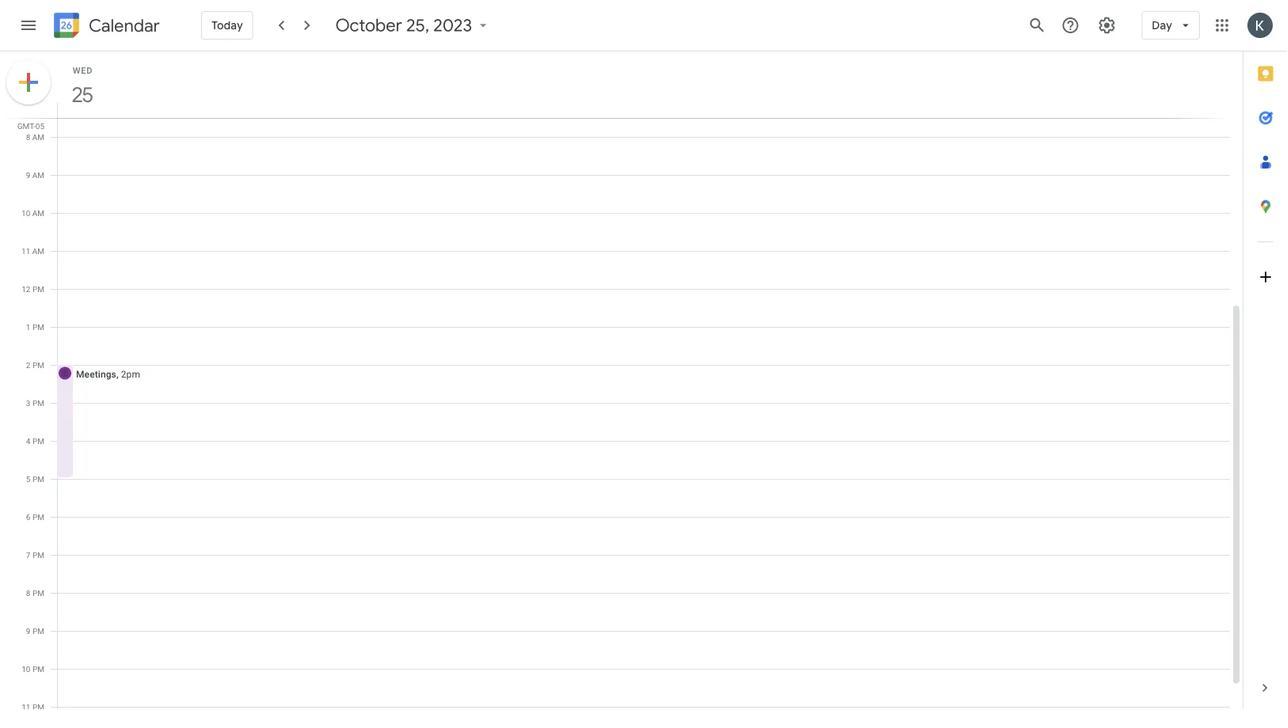 Task type: locate. For each thing, give the bounding box(es) containing it.
pm
[[32, 284, 44, 294], [32, 322, 44, 332], [32, 360, 44, 370], [32, 399, 44, 408], [32, 437, 44, 446], [32, 475, 44, 484], [32, 513, 44, 522], [32, 551, 44, 560], [32, 589, 44, 598], [32, 627, 44, 636], [32, 665, 44, 674]]

2 10 from the top
[[22, 665, 30, 674]]

1 vertical spatial 9
[[26, 627, 30, 636]]

4 pm from the top
[[32, 399, 44, 408]]

pm right 12
[[32, 284, 44, 294]]

today button
[[201, 6, 253, 44]]

am for 8 am
[[32, 132, 44, 142]]

3 pm
[[26, 399, 44, 408]]

pm down 7 pm
[[32, 589, 44, 598]]

8 down "7"
[[26, 589, 30, 598]]

10 down 9 pm
[[22, 665, 30, 674]]

pm down 9 pm
[[32, 665, 44, 674]]

am down 8 am
[[32, 170, 44, 180]]

9 pm from the top
[[32, 589, 44, 598]]

am
[[32, 132, 44, 142], [32, 170, 44, 180], [32, 208, 44, 218], [32, 246, 44, 256]]

gmt-
[[17, 121, 35, 131]]

10 pm
[[22, 665, 44, 674]]

october
[[336, 14, 402, 36]]

9 up 10 pm
[[26, 627, 30, 636]]

0 vertical spatial 10
[[21, 208, 30, 218]]

0 vertical spatial 9
[[26, 170, 30, 180]]

pm right 3 on the bottom
[[32, 399, 44, 408]]

5 pm
[[26, 475, 44, 484]]

4 pm
[[26, 437, 44, 446]]

10
[[21, 208, 30, 218], [22, 665, 30, 674]]

25 grid
[[0, 51, 1243, 711]]

pm right the 6
[[32, 513, 44, 522]]

10 pm from the top
[[32, 627, 44, 636]]

11 am
[[21, 246, 44, 256]]

4 am from the top
[[32, 246, 44, 256]]

pm down 8 pm at the bottom
[[32, 627, 44, 636]]

2 8 from the top
[[26, 589, 30, 598]]

8 pm from the top
[[32, 551, 44, 560]]

meetings
[[76, 369, 116, 380]]

2 am from the top
[[32, 170, 44, 180]]

12 pm
[[22, 284, 44, 294]]

1 vertical spatial 8
[[26, 589, 30, 598]]

1 8 from the top
[[26, 132, 30, 142]]

1 am from the top
[[32, 132, 44, 142]]

10 for 10 am
[[21, 208, 30, 218]]

6 pm from the top
[[32, 475, 44, 484]]

pm right 5
[[32, 475, 44, 484]]

9 am
[[26, 170, 44, 180]]

am right 11
[[32, 246, 44, 256]]

3 pm from the top
[[32, 360, 44, 370]]

october 25, 2023 button
[[329, 14, 498, 36]]

7 pm from the top
[[32, 513, 44, 522]]

1 10 from the top
[[21, 208, 30, 218]]

pm right 2
[[32, 360, 44, 370]]

tab list
[[1244, 51, 1287, 666]]

am down the 9 am
[[32, 208, 44, 218]]

wed 25
[[71, 65, 93, 108]]

wed
[[73, 65, 93, 75]]

8 down gmt-
[[26, 132, 30, 142]]

today
[[212, 18, 243, 32]]

9 for 9 pm
[[26, 627, 30, 636]]

calendar element
[[51, 10, 160, 44]]

3
[[26, 399, 30, 408]]

am down the 05
[[32, 132, 44, 142]]

am for 11 am
[[32, 246, 44, 256]]

pm right "7"
[[32, 551, 44, 560]]

2 pm from the top
[[32, 322, 44, 332]]

pm for 7 pm
[[32, 551, 44, 560]]

3 am from the top
[[32, 208, 44, 218]]

pm for 5 pm
[[32, 475, 44, 484]]

1 vertical spatial 10
[[22, 665, 30, 674]]

6 pm
[[26, 513, 44, 522]]

8
[[26, 132, 30, 142], [26, 589, 30, 598]]

pm for 10 pm
[[32, 665, 44, 674]]

10 up 11
[[21, 208, 30, 218]]

6
[[26, 513, 30, 522]]

8 for 8 am
[[26, 132, 30, 142]]

5 pm from the top
[[32, 437, 44, 446]]

8 am
[[26, 132, 44, 142]]

2 9 from the top
[[26, 627, 30, 636]]

11 pm from the top
[[32, 665, 44, 674]]

2
[[26, 360, 30, 370]]

pm for 2 pm
[[32, 360, 44, 370]]

,
[[116, 369, 119, 380]]

1 pm from the top
[[32, 284, 44, 294]]

pm right 4
[[32, 437, 44, 446]]

9 up 10 am
[[26, 170, 30, 180]]

25 column header
[[57, 51, 1230, 118]]

25
[[71, 82, 92, 108]]

2pm
[[121, 369, 140, 380]]

9
[[26, 170, 30, 180], [26, 627, 30, 636]]

pm right 1 at the top left of page
[[32, 322, 44, 332]]

0 vertical spatial 8
[[26, 132, 30, 142]]

1 9 from the top
[[26, 170, 30, 180]]



Task type: describe. For each thing, give the bounding box(es) containing it.
12
[[22, 284, 30, 294]]

7 pm
[[26, 551, 44, 560]]

25,
[[407, 14, 430, 36]]

main drawer image
[[19, 16, 38, 35]]

pm for 9 pm
[[32, 627, 44, 636]]

1 pm
[[26, 322, 44, 332]]

2 pm
[[26, 360, 44, 370]]

9 pm
[[26, 627, 44, 636]]

pm for 12 pm
[[32, 284, 44, 294]]

9 for 9 am
[[26, 170, 30, 180]]

day
[[1152, 18, 1173, 32]]

october 25, 2023
[[336, 14, 472, 36]]

05
[[35, 121, 44, 131]]

8 pm
[[26, 589, 44, 598]]

pm for 3 pm
[[32, 399, 44, 408]]

pm for 6 pm
[[32, 513, 44, 522]]

11
[[21, 246, 30, 256]]

2023
[[434, 14, 472, 36]]

wednesday, october 25 element
[[64, 77, 101, 113]]

7
[[26, 551, 30, 560]]

meetings , 2pm
[[76, 369, 140, 380]]

am for 10 am
[[32, 208, 44, 218]]

10 for 10 pm
[[22, 665, 30, 674]]

gmt-05
[[17, 121, 44, 131]]

pm for 4 pm
[[32, 437, 44, 446]]

5
[[26, 475, 30, 484]]

calendar
[[89, 15, 160, 37]]

10 am
[[21, 208, 44, 218]]

calendar heading
[[86, 15, 160, 37]]

1
[[26, 322, 30, 332]]

am for 9 am
[[32, 170, 44, 180]]

pm for 1 pm
[[32, 322, 44, 332]]

pm for 8 pm
[[32, 589, 44, 598]]

4
[[26, 437, 30, 446]]

settings menu image
[[1098, 16, 1117, 35]]

8 for 8 pm
[[26, 589, 30, 598]]

day button
[[1142, 6, 1200, 44]]



Task type: vqa. For each thing, say whether or not it's contained in the screenshot.
1st 9 from the top of the 25 grid
yes



